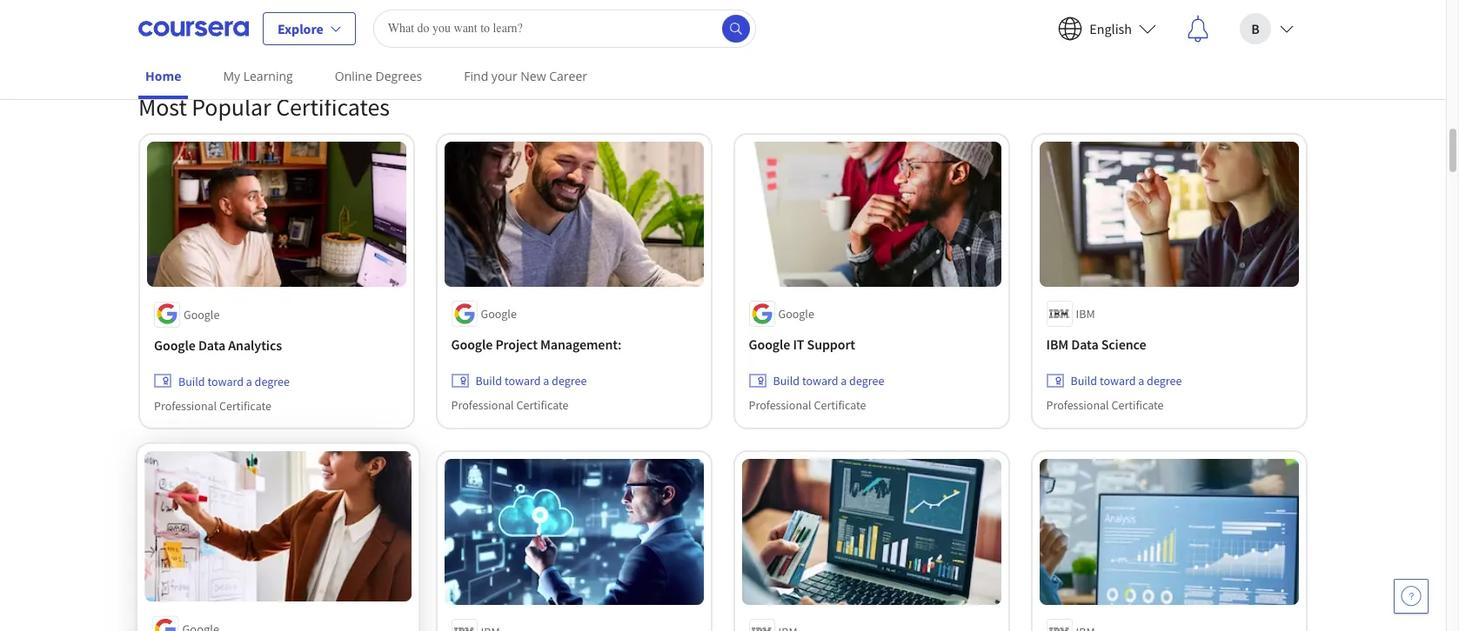 Task type: locate. For each thing, give the bounding box(es) containing it.
1 certificate from the left
[[219, 398, 272, 414]]

0 horizontal spatial ibm
[[1047, 336, 1070, 354]]

my learning
[[223, 68, 293, 84]]

certificate for management:
[[517, 398, 569, 414]]

ibm
[[1077, 307, 1096, 322], [1047, 336, 1070, 354]]

professional certificate down google data analytics
[[154, 398, 272, 414]]

1 vertical spatial ibm
[[1047, 336, 1070, 354]]

professional down it
[[750, 398, 812, 414]]

2 build toward a degree from the left
[[476, 374, 587, 389]]

build down it
[[774, 374, 801, 389]]

professional certificate for management:
[[452, 398, 569, 414]]

1 toward from the left
[[208, 374, 244, 389]]

4 a from the left
[[1139, 374, 1145, 389]]

toward for management:
[[505, 374, 541, 389]]

2 a from the left
[[544, 374, 550, 389]]

my
[[223, 68, 240, 84]]

What do you want to learn? text field
[[373, 9, 756, 47]]

popular
[[192, 91, 271, 122]]

google left it
[[750, 336, 791, 354]]

google up google data analytics
[[184, 307, 220, 322]]

certificates
[[276, 91, 390, 122]]

online
[[335, 68, 372, 84]]

a down 'support' on the bottom right of the page
[[842, 374, 848, 389]]

3 build toward a degree from the left
[[774, 374, 885, 389]]

english
[[1090, 20, 1133, 37]]

build toward a degree for management:
[[476, 374, 587, 389]]

2 toward from the left
[[505, 374, 541, 389]]

toward for support
[[803, 374, 839, 389]]

data
[[198, 336, 226, 354], [1072, 336, 1100, 354]]

professional
[[154, 398, 217, 414], [452, 398, 515, 414], [750, 398, 812, 414], [1047, 398, 1110, 414]]

data for analytics
[[198, 336, 226, 354]]

b button
[[1227, 0, 1308, 56]]

4 professional certificate from the left
[[1047, 398, 1165, 414]]

degree down google it support link
[[850, 374, 885, 389]]

certificate down analytics
[[219, 398, 272, 414]]

build toward a degree for analytics
[[178, 374, 290, 389]]

professional certificate down the ibm data science
[[1047, 398, 1165, 414]]

career
[[549, 68, 588, 84]]

online degrees
[[335, 68, 422, 84]]

build toward a degree for support
[[774, 374, 885, 389]]

a down google project management:
[[544, 374, 550, 389]]

3 a from the left
[[842, 374, 848, 389]]

google it support
[[750, 336, 856, 354]]

data left science
[[1072, 336, 1100, 354]]

certificate down science
[[1113, 398, 1165, 414]]

build toward a degree down 'support' on the bottom right of the page
[[774, 374, 885, 389]]

a
[[246, 374, 252, 389], [544, 374, 550, 389], [842, 374, 848, 389], [1139, 374, 1145, 389]]

a down analytics
[[246, 374, 252, 389]]

None search field
[[373, 9, 756, 47]]

2 professional from the left
[[452, 398, 515, 414]]

toward down google data analytics
[[208, 374, 244, 389]]

0 horizontal spatial data
[[198, 336, 226, 354]]

toward for analytics
[[208, 374, 244, 389]]

home
[[145, 68, 181, 84]]

1 professional from the left
[[154, 398, 217, 414]]

1 horizontal spatial ibm
[[1077, 307, 1096, 322]]

explore
[[278, 20, 324, 37]]

build down google data analytics
[[178, 374, 205, 389]]

professional certificate down project
[[452, 398, 569, 414]]

data inside ibm data science link
[[1072, 336, 1100, 354]]

2 degree from the left
[[552, 374, 587, 389]]

degree for management:
[[552, 374, 587, 389]]

2 data from the left
[[1072, 336, 1100, 354]]

ibm up the ibm data science
[[1077, 307, 1096, 322]]

professional down the ibm data science
[[1047, 398, 1110, 414]]

build toward a degree down science
[[1072, 374, 1183, 389]]

build
[[178, 374, 205, 389], [476, 374, 503, 389], [774, 374, 801, 389], [1072, 374, 1098, 389]]

degree down ibm data science link
[[1148, 374, 1183, 389]]

a for analytics
[[246, 374, 252, 389]]

toward down 'support' on the bottom right of the page
[[803, 374, 839, 389]]

management:
[[541, 336, 622, 354]]

ibm for ibm
[[1077, 307, 1096, 322]]

4 build from the left
[[1072, 374, 1098, 389]]

degree down google project management: link
[[552, 374, 587, 389]]

show 8 more
[[152, 12, 221, 27]]

ibm left science
[[1047, 336, 1070, 354]]

certificate down 'support' on the bottom right of the page
[[815, 398, 867, 414]]

build down project
[[476, 374, 503, 389]]

0 vertical spatial ibm
[[1077, 307, 1096, 322]]

find
[[464, 68, 489, 84]]

it
[[794, 336, 805, 354]]

degree
[[255, 374, 290, 389], [552, 374, 587, 389], [850, 374, 885, 389], [1148, 374, 1183, 389]]

a for support
[[842, 374, 848, 389]]

4 toward from the left
[[1101, 374, 1137, 389]]

professional certificate for support
[[750, 398, 867, 414]]

data inside google data analytics link
[[198, 336, 226, 354]]

certificate for support
[[815, 398, 867, 414]]

toward down project
[[505, 374, 541, 389]]

1 horizontal spatial data
[[1072, 336, 1100, 354]]

data left analytics
[[198, 336, 226, 354]]

1 data from the left
[[198, 336, 226, 354]]

3 toward from the left
[[803, 374, 839, 389]]

professional certificate for analytics
[[154, 398, 272, 414]]

degree down google data analytics link
[[255, 374, 290, 389]]

google data analytics
[[154, 336, 282, 354]]

degree for analytics
[[255, 374, 290, 389]]

google up project
[[481, 307, 517, 322]]

online degrees link
[[328, 57, 429, 96]]

build toward a degree
[[178, 374, 290, 389], [476, 374, 587, 389], [774, 374, 885, 389], [1072, 374, 1183, 389]]

build for management:
[[476, 374, 503, 389]]

1 a from the left
[[246, 374, 252, 389]]

certificate
[[219, 398, 272, 414], [517, 398, 569, 414], [815, 398, 867, 414], [1113, 398, 1165, 414]]

2 professional certificate from the left
[[452, 398, 569, 414]]

1 build toward a degree from the left
[[178, 374, 290, 389]]

project
[[496, 336, 538, 354]]

professional down google data analytics
[[154, 398, 217, 414]]

2 certificate from the left
[[517, 398, 569, 414]]

ibm data science link
[[1047, 334, 1293, 355]]

3 professional from the left
[[750, 398, 812, 414]]

1 professional certificate from the left
[[154, 398, 272, 414]]

find your new career
[[464, 68, 588, 84]]

4 professional from the left
[[1047, 398, 1110, 414]]

professional certificate down 'google it support'
[[750, 398, 867, 414]]

4 certificate from the left
[[1113, 398, 1165, 414]]

4 build toward a degree from the left
[[1072, 374, 1183, 389]]

3 professional certificate from the left
[[750, 398, 867, 414]]

certificate for analytics
[[219, 398, 272, 414]]

4 degree from the left
[[1148, 374, 1183, 389]]

google left project
[[452, 336, 493, 354]]

build toward a degree down google data analytics
[[178, 374, 290, 389]]

build toward a degree down google project management:
[[476, 374, 587, 389]]

2 build from the left
[[476, 374, 503, 389]]

support
[[808, 336, 856, 354]]

3 certificate from the left
[[815, 398, 867, 414]]

professional certificate
[[154, 398, 272, 414], [452, 398, 569, 414], [750, 398, 867, 414], [1047, 398, 1165, 414]]

degrees
[[376, 68, 422, 84]]

1 build from the left
[[178, 374, 205, 389]]

3 build from the left
[[774, 374, 801, 389]]

3 degree from the left
[[850, 374, 885, 389]]

build for analytics
[[178, 374, 205, 389]]

a down science
[[1139, 374, 1145, 389]]

toward down science
[[1101, 374, 1137, 389]]

more
[[193, 12, 221, 27]]

google
[[184, 307, 220, 322], [481, 307, 517, 322], [779, 307, 815, 322], [154, 336, 196, 354], [452, 336, 493, 354], [750, 336, 791, 354]]

certificate down google project management:
[[517, 398, 569, 414]]

professional down project
[[452, 398, 515, 414]]

google left analytics
[[154, 336, 196, 354]]

toward
[[208, 374, 244, 389], [505, 374, 541, 389], [803, 374, 839, 389], [1101, 374, 1137, 389]]

my learning link
[[216, 57, 300, 96]]

build for support
[[774, 374, 801, 389]]

google data analytics link
[[154, 334, 400, 355]]

1 degree from the left
[[255, 374, 290, 389]]

build down the ibm data science
[[1072, 374, 1098, 389]]



Task type: vqa. For each thing, say whether or not it's contained in the screenshot.
HAPPENS
no



Task type: describe. For each thing, give the bounding box(es) containing it.
english button
[[1045, 0, 1171, 56]]

professional certificate for science
[[1047, 398, 1165, 414]]

google up it
[[779, 307, 815, 322]]

8
[[184, 12, 191, 27]]

find your new career link
[[457, 57, 595, 96]]

new
[[521, 68, 546, 84]]

home link
[[138, 57, 188, 99]]

google project management:
[[452, 336, 622, 354]]

most popular certificates collection element
[[128, 63, 1319, 632]]

science
[[1102, 336, 1147, 354]]

most popular certificates
[[138, 91, 390, 122]]

professional for google it support
[[750, 398, 812, 414]]

your
[[492, 68, 518, 84]]

degree for science
[[1148, 374, 1183, 389]]

build toward a degree for science
[[1072, 374, 1183, 389]]

show 8 more button
[[138, 4, 235, 35]]

professional for ibm data science
[[1047, 398, 1110, 414]]

most
[[138, 91, 187, 122]]

data for science
[[1072, 336, 1100, 354]]

b
[[1252, 20, 1260, 37]]

professional for google data analytics
[[154, 398, 217, 414]]

learning
[[244, 68, 293, 84]]

ibm data science
[[1047, 336, 1147, 354]]

ibm for ibm data science
[[1047, 336, 1070, 354]]

toward for science
[[1101, 374, 1137, 389]]

degree for support
[[850, 374, 885, 389]]

google project management: link
[[452, 334, 697, 355]]

help center image
[[1402, 587, 1422, 608]]

explore button
[[263, 12, 356, 45]]

a for science
[[1139, 374, 1145, 389]]

build for science
[[1072, 374, 1098, 389]]

professional for google project management:
[[452, 398, 515, 414]]

certificate for science
[[1113, 398, 1165, 414]]

a for management:
[[544, 374, 550, 389]]

show
[[152, 12, 182, 27]]

analytics
[[228, 336, 282, 354]]

coursera image
[[138, 14, 249, 42]]

google it support link
[[750, 334, 995, 355]]



